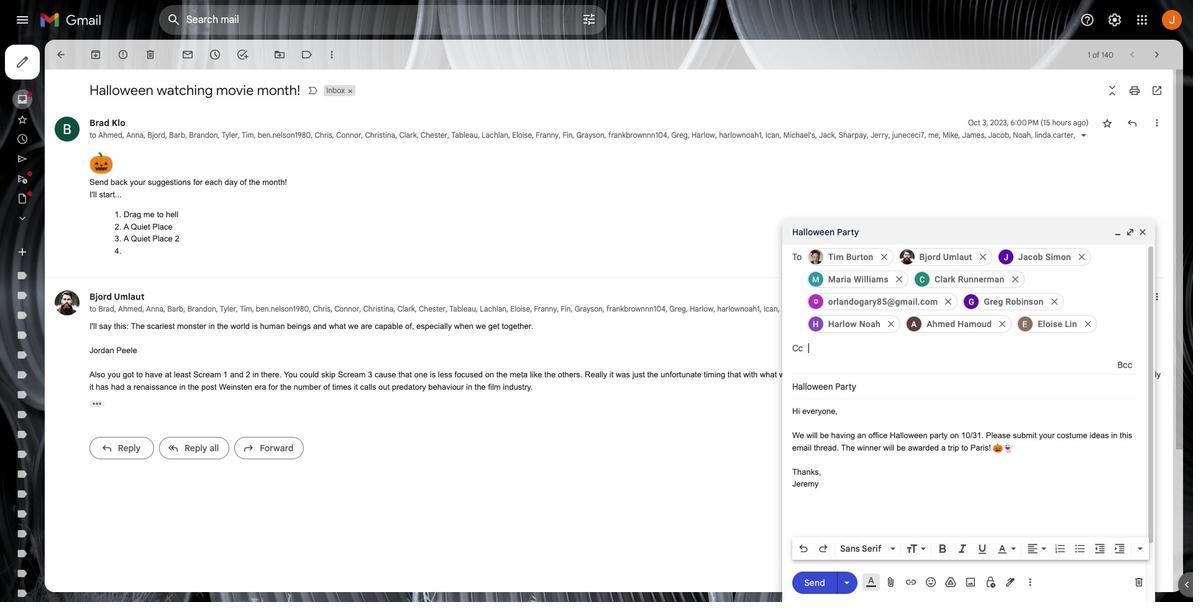 Task type: locate. For each thing, give the bounding box(es) containing it.
will
[[807, 431, 818, 441], [883, 443, 895, 453]]

1 vertical spatial quiet
[[131, 234, 150, 244]]

be left the awarded
[[897, 443, 906, 453]]

mike for ,
[[943, 131, 959, 140]]

Search mail text field
[[186, 14, 547, 26]]

barb for anna
[[167, 305, 184, 314]]

please
[[986, 431, 1011, 441]]

ago) right minutes on the right of the page
[[1073, 292, 1089, 301]]

send button
[[792, 572, 837, 594]]

press delete to remove this chip element up 8:35 am
[[1010, 274, 1021, 285]]

for inside send back your suggestions for each day of the month! i'll start...
[[193, 178, 203, 187]]

0 vertical spatial harlow
[[692, 131, 715, 140]]

your
[[130, 178, 146, 187], [1039, 431, 1055, 441]]

1 vertical spatial chris
[[313, 305, 331, 314]]

jacob down 8:35 am
[[987, 305, 1008, 314]]

reply link
[[89, 438, 154, 460]]

press delete to remove this chip image right (50
[[1049, 296, 1060, 308]]

bjord inside search field list box
[[920, 252, 941, 262]]

really
[[585, 370, 607, 380]]

reply for reply all
[[185, 443, 207, 454]]

2 vertical spatial bjord
[[89, 291, 112, 303]]

junececi7
[[892, 131, 925, 140], [891, 305, 923, 314]]

🎃 image
[[89, 151, 113, 175]]

0 vertical spatial mike
[[943, 131, 959, 140]]

0 horizontal spatial we
[[348, 322, 359, 331]]

parental
[[1002, 370, 1031, 380]]

0 horizontal spatial bjord umlaut
[[89, 291, 145, 303]]

2 vertical spatial tim
[[240, 305, 252, 314]]

8:35 am (50 minutes ago)
[[1003, 292, 1089, 301]]

ican for mariaaawilliams
[[764, 305, 778, 314]]

press delete to remove this chip image
[[1076, 252, 1087, 263], [1010, 274, 1021, 285], [943, 296, 954, 308], [1049, 296, 1060, 308], [886, 319, 897, 330], [997, 319, 1008, 330], [1082, 319, 1093, 330]]

bjord umlaut inside search field list box
[[920, 252, 972, 262]]

halloween watching movie month!
[[89, 82, 300, 99]]

1 was from the left
[[616, 370, 630, 380]]

0 horizontal spatial is
[[252, 322, 258, 331]]

reply all
[[185, 443, 219, 454]]

1 vertical spatial ben.nelson1980
[[256, 305, 309, 314]]

numbered list ‪(⌘⇧7)‬ image
[[1054, 543, 1066, 556]]

mike
[[943, 131, 959, 140], [941, 305, 957, 314]]

i'll left say at the bottom left of the page
[[89, 322, 97, 331]]

pop out image
[[1125, 227, 1135, 237]]

1 vertical spatial 2
[[246, 370, 250, 380]]

1 horizontal spatial be
[[897, 443, 906, 453]]

1 horizontal spatial 2
[[246, 370, 250, 380]]

1 vertical spatial anna
[[146, 305, 163, 314]]

older image
[[1151, 48, 1163, 61]]

email
[[792, 443, 812, 453]]

what right with on the right bottom of the page
[[760, 370, 777, 380]]

1 vertical spatial jack
[[817, 305, 833, 314]]

noah for ,
[[1013, 131, 1031, 140]]

month! down move to image
[[257, 82, 300, 99]]

connor down inbox button
[[336, 131, 361, 140]]

that up predatory
[[398, 370, 412, 380]]

1 quiet from the top
[[131, 222, 150, 231]]

attach files image
[[885, 577, 897, 589]]

that
[[398, 370, 412, 380], [728, 370, 741, 380]]

anna
[[126, 131, 144, 140], [146, 305, 163, 314]]

1 vertical spatial sharpay
[[837, 305, 865, 314]]

insert files using drive image
[[945, 577, 957, 589]]

less
[[438, 370, 452, 380]]

hours
[[1052, 118, 1071, 127]]

scream up post
[[193, 370, 221, 380]]

press delete to remove this chip element for eloise lin
[[1082, 319, 1093, 330]]

press delete to remove this chip image for orlandogary85@gmail.com
[[943, 296, 954, 308]]

0 vertical spatial junececi7
[[892, 131, 925, 140]]

chris down inbox button
[[315, 131, 332, 140]]

undo ‪(⌘z)‬ image
[[797, 543, 810, 556]]

halloween party dialog
[[782, 220, 1155, 603]]

halloween up the awarded
[[890, 431, 928, 441]]

press delete to remove this chip element up runnerman
[[977, 252, 988, 263]]

1 that from the left
[[398, 370, 412, 380]]

(15
[[1041, 118, 1050, 127]]

0 vertical spatial michael's
[[784, 131, 815, 140]]

reply for reply
[[118, 443, 141, 454]]

indent more ‪(⌘])‬ image
[[1114, 543, 1126, 556]]

send up start...
[[89, 178, 108, 187]]

send left more send options icon
[[804, 578, 825, 589]]

in down focused
[[466, 383, 472, 392]]

that left with on the right bottom of the page
[[728, 370, 741, 380]]

1 vertical spatial harlownoah1
[[717, 305, 760, 314]]

at
[[165, 370, 172, 380], [829, 370, 836, 380]]

0 horizontal spatial press delete to remove this chip image
[[878, 252, 890, 263]]

noah down orlandogary85@gmail.com
[[859, 319, 881, 329]]

delete image
[[144, 48, 157, 61]]

archive image
[[89, 48, 102, 61]]

rather
[[1094, 370, 1116, 380]]

0 vertical spatial will
[[807, 431, 818, 441]]

1 vertical spatial jacob
[[1018, 252, 1043, 262]]

1 horizontal spatial for
[[269, 383, 278, 392]]

clark for to ahmed , anna , bjord , barb , brandon , tyler , tim , ben.nelson1980 , chris , connor , christina , clark , chester , tableau , lachlan , eloise , franny , fin , grayson , frankbrownnn104 , greg , harlow , harlownoah1 , ican , michael's , jack , sharpay , jerry , junececi7 , me , mike , james , jacob , noah , linda.carter ,
[[399, 131, 417, 140]]

1 horizontal spatial your
[[1039, 431, 1055, 441]]

0 horizontal spatial umlaut
[[114, 291, 145, 303]]

press delete to remove this chip element for harlow noah
[[886, 319, 897, 330]]

close image
[[1138, 227, 1148, 237]]

party
[[930, 431, 948, 441]]

jacob inside search field list box
[[1018, 252, 1043, 262]]

i'll left start...
[[89, 190, 97, 199]]

is inside the also you got to have at least scream 1 and 2 in there. you could skip scream 3 cause that one is less focused on the meta like the others. really it was just the unfortunate timing that with what was going on at the time the studio really nerfed it to appease parental outrage. though rather interestingly it has had a renaissance in the post weinsten era for the number of times it calls out predatory behaviour in the film industry.
[[430, 370, 436, 380]]

and up weinsten
[[230, 370, 244, 380]]

2 vertical spatial of
[[323, 383, 330, 392]]

the left 'time'
[[838, 370, 849, 380]]

jordan peele
[[89, 346, 137, 355]]

Not starred checkbox
[[1101, 117, 1114, 129]]

press delete to remove this chip image for clark runnerman
[[1010, 274, 1021, 285]]

skip
[[321, 370, 336, 380]]

all
[[210, 443, 219, 454]]

1 vertical spatial a
[[941, 443, 946, 453]]

press delete to remove this chip image up 8:35 am
[[1010, 274, 1021, 285]]

hell
[[166, 210, 178, 219]]

0 vertical spatial tableau
[[451, 131, 478, 140]]

3
[[368, 370, 372, 380]]

for down there.
[[269, 383, 278, 392]]

1 vertical spatial james
[[961, 305, 983, 314]]

number
[[294, 383, 321, 392]]

2 vertical spatial me
[[927, 305, 937, 314]]

2 vertical spatial eloise
[[1038, 319, 1063, 329]]

back to inbox image
[[55, 48, 67, 61]]

grayson for bjord
[[577, 131, 605, 140]]

press delete to remove this chip element up the ahmed hamoud
[[943, 296, 954, 308]]

just
[[632, 370, 645, 380]]

umlaut up this:
[[114, 291, 145, 303]]

is right world
[[252, 322, 258, 331]]

0 vertical spatial christina
[[365, 131, 395, 140]]

1 vertical spatial the
[[841, 443, 855, 453]]

2 down the hell
[[175, 234, 179, 244]]

press delete to remove this chip element up orlandogary85@gmail.com
[[894, 274, 905, 285]]

a inside 'we will be having an office halloween party on 10/31. please submit your costume ideas in this email thread. the winner will be awarded a trip to paris!'
[[941, 443, 946, 453]]

0 vertical spatial jerry
[[871, 131, 888, 140]]

your right submit
[[1039, 431, 1055, 441]]

send inside send back your suggestions for each day of the month! i'll start...
[[89, 178, 108, 187]]

1 vertical spatial jerry
[[869, 305, 887, 314]]

press delete to remove this chip element for clark runnerman
[[1010, 274, 1021, 285]]

ahmed down brad klo
[[98, 131, 122, 140]]

will down office
[[883, 443, 895, 453]]

1 horizontal spatial at
[[829, 370, 836, 380]]

scream up times
[[338, 370, 366, 380]]

barb down watching
[[169, 131, 185, 140]]

especially
[[416, 322, 452, 331]]

what left are
[[329, 322, 346, 331]]

junececi7 for ,
[[892, 131, 925, 140]]

ahmed up this:
[[118, 305, 142, 314]]

brandon
[[189, 131, 218, 140], [187, 305, 216, 314]]

minimize image
[[1113, 227, 1123, 237]]

press delete to remove this chip element down orlandogary85@gmail.com
[[886, 319, 897, 330]]

the right like
[[544, 370, 556, 380]]

linda.carter for mariaaawilliams
[[1033, 305, 1072, 314]]

month! inside send back your suggestions for each day of the month! i'll start...
[[262, 178, 287, 187]]

bjord umlaut
[[920, 252, 972, 262], [89, 291, 145, 303]]

predatory
[[392, 383, 426, 392]]

list
[[45, 104, 1193, 471]]

1 vertical spatial be
[[897, 443, 906, 453]]

None text field
[[808, 337, 1136, 360]]

1 vertical spatial franny
[[534, 305, 557, 314]]

1 horizontal spatial anna
[[146, 305, 163, 314]]

1 vertical spatial brad
[[98, 305, 114, 314]]

williams
[[854, 275, 889, 285]]

1 i'll from the top
[[89, 190, 97, 199]]

1 vertical spatial and
[[230, 370, 244, 380]]

tyler down movie
[[222, 131, 238, 140]]

the down you
[[280, 383, 291, 392]]

press delete to remove this chip image for greg robinson
[[1049, 296, 1060, 308]]

the right this:
[[131, 322, 145, 331]]

1 vertical spatial place
[[152, 234, 173, 244]]

greg
[[671, 131, 688, 140], [984, 297, 1003, 307], [670, 305, 686, 314]]

me
[[928, 131, 939, 140], [143, 210, 155, 219], [927, 305, 937, 314]]

1 vertical spatial ago)
[[1073, 292, 1089, 301]]

gmail image
[[40, 7, 108, 32]]

0 vertical spatial send
[[89, 178, 108, 187]]

2 reply from the left
[[185, 443, 207, 454]]

weinsten
[[219, 383, 252, 392]]

1 reply from the left
[[118, 443, 141, 454]]

hi everyone,
[[792, 407, 840, 416]]

could
[[300, 370, 319, 380]]

press delete to remove this chip image down greg robinson
[[997, 319, 1008, 330]]

umlaut inside 'list'
[[114, 291, 145, 303]]

connor for bjord
[[336, 131, 361, 140]]

the left post
[[188, 383, 199, 392]]

everyone,
[[802, 407, 838, 416]]

2 inside drag me to hell a quiet place a quiet place 2
[[175, 234, 179, 244]]

the
[[249, 178, 260, 187], [217, 322, 228, 331], [496, 370, 508, 380], [544, 370, 556, 380], [647, 370, 658, 380], [838, 370, 849, 380], [869, 370, 880, 380], [188, 383, 199, 392], [280, 383, 291, 392], [475, 383, 486, 392]]

in
[[209, 322, 215, 331], [253, 370, 259, 380], [466, 383, 472, 392], [1111, 431, 1118, 441]]

jordan
[[89, 346, 114, 355]]

chris for anna
[[313, 305, 331, 314]]

for left each
[[193, 178, 203, 187]]

brandon up monster
[[187, 305, 216, 314]]

press delete to remove this chip image for burton
[[878, 252, 890, 263]]

1 vertical spatial mike
[[941, 305, 957, 314]]

0 horizontal spatial a
[[127, 383, 131, 392]]

bjord
[[147, 131, 165, 140], [920, 252, 941, 262], [89, 291, 112, 303]]

out
[[379, 383, 390, 392]]

0 vertical spatial jack
[[819, 131, 835, 140]]

office
[[869, 431, 888, 441]]

to right trip
[[962, 443, 968, 453]]

redo ‪(⌘y)‬ image
[[817, 543, 830, 556]]

0 vertical spatial ahmed
[[98, 131, 122, 140]]

will right we
[[807, 431, 818, 441]]

,
[[122, 131, 124, 140], [144, 131, 146, 140], [165, 131, 167, 140], [185, 131, 187, 140], [218, 131, 220, 140], [238, 131, 240, 140], [254, 131, 256, 140], [311, 131, 313, 140], [332, 131, 334, 140], [361, 131, 363, 140], [395, 131, 397, 140], [417, 131, 419, 140], [447, 131, 449, 140], [478, 131, 480, 140], [508, 131, 510, 140], [532, 131, 534, 140], [559, 131, 561, 140], [573, 131, 575, 140], [605, 131, 607, 140], [668, 131, 669, 140], [688, 131, 690, 140], [715, 131, 717, 140], [762, 131, 764, 140], [780, 131, 782, 140], [815, 131, 817, 140], [835, 131, 837, 140], [867, 131, 869, 140], [888, 131, 890, 140], [925, 131, 927, 140], [939, 131, 941, 140], [959, 131, 960, 140], [985, 131, 987, 140], [1009, 131, 1011, 140], [1031, 131, 1033, 140], [1074, 131, 1076, 140], [114, 305, 116, 314], [142, 305, 144, 314], [163, 305, 165, 314], [184, 305, 185, 314], [216, 305, 218, 314], [236, 305, 238, 314], [252, 305, 254, 314], [309, 305, 311, 314], [331, 305, 333, 314], [359, 305, 361, 314], [394, 305, 396, 314], [415, 305, 417, 314], [446, 305, 448, 314], [476, 305, 478, 314], [507, 305, 508, 314], [530, 305, 532, 314], [557, 305, 559, 314], [571, 305, 573, 314], [603, 305, 605, 314], [666, 305, 668, 314], [686, 305, 688, 314], [714, 305, 715, 314], [760, 305, 762, 314], [778, 305, 780, 314], [813, 305, 815, 314], [833, 305, 835, 314], [865, 305, 867, 314], [887, 305, 889, 314], [923, 305, 925, 314], [937, 305, 939, 314], [957, 305, 959, 314], [983, 305, 985, 314], [1008, 305, 1009, 314], [1029, 305, 1031, 314], [1154, 305, 1158, 314]]

brandon for anna
[[187, 305, 216, 314]]

press delete to remove this chip element right simon
[[1076, 252, 1087, 263]]

sharpay for mariaaawilliams
[[837, 305, 865, 314]]

1 vertical spatial brandon
[[187, 305, 216, 314]]

1 vertical spatial chester
[[419, 305, 446, 314]]

2 at from the left
[[829, 370, 836, 380]]

industry.
[[503, 383, 533, 392]]

at left least
[[165, 370, 172, 380]]

0 horizontal spatial be
[[820, 431, 829, 441]]

halloween for halloween watching movie month!
[[89, 82, 153, 99]]

search mail image
[[163, 9, 185, 31]]

runnerman
[[958, 275, 1005, 285]]

your right back
[[130, 178, 146, 187]]

0 vertical spatial a
[[127, 383, 131, 392]]

search field list box
[[805, 246, 1136, 336]]

and inside the also you got to have at least scream 1 and 2 in there. you could skip scream 3 cause that one is less focused on the meta like the others. really it was just the unfortunate timing that with what was going on at the time the studio really nerfed it to appease parental outrage. though rather interestingly it has had a renaissance in the post weinsten era for the number of times it calls out predatory behaviour in the film industry.
[[230, 370, 244, 380]]

your inside 'we will be having an office halloween party on 10/31. please submit your costume ideas in this email thread. the winner will be awarded a trip to paris!'
[[1039, 431, 1055, 441]]

times
[[332, 383, 352, 392]]

6:00 pm
[[1011, 118, 1039, 127]]

0 vertical spatial lachlan
[[482, 131, 508, 140]]

0 vertical spatial noah
[[1013, 131, 1031, 140]]

3,
[[982, 118, 988, 127]]

1 horizontal spatial of
[[323, 383, 330, 392]]

month! right the day
[[262, 178, 287, 187]]

james down oct
[[962, 131, 985, 140]]

costume
[[1057, 431, 1088, 441]]

greg inside search field list box
[[984, 297, 1003, 307]]

1 horizontal spatial reply
[[185, 443, 207, 454]]

the right the day
[[249, 178, 260, 187]]

oct
[[968, 118, 981, 127]]

toggle confidential mode image
[[984, 577, 997, 589]]

press delete to remove this chip image up orlandogary85@gmail.com
[[894, 274, 905, 285]]

bjord umlaut up this:
[[89, 291, 145, 303]]

scream
[[193, 370, 221, 380], [338, 370, 366, 380]]

at left 'time'
[[829, 370, 836, 380]]

0 vertical spatial of
[[1093, 50, 1100, 59]]

1 horizontal spatial bjord umlaut
[[920, 252, 972, 262]]

james for ,
[[962, 131, 985, 140]]

1 vertical spatial harlow
[[690, 305, 714, 314]]

more formatting options image
[[1134, 543, 1147, 556]]

jerry for ,
[[871, 131, 888, 140]]

michael's
[[784, 131, 815, 140], [782, 305, 813, 314]]

👻 image
[[1003, 444, 1013, 454]]

2 ago) from the top
[[1073, 292, 1089, 301]]

2 vertical spatial jacob
[[987, 305, 1008, 314]]

what
[[329, 322, 346, 331], [760, 370, 777, 380]]

is right "one"
[[430, 370, 436, 380]]

0 vertical spatial barb
[[169, 131, 185, 140]]

0 vertical spatial eloise
[[512, 131, 532, 140]]

paris!
[[970, 443, 991, 453]]

linda.carter down minutes on the right of the page
[[1033, 305, 1072, 314]]

jerry
[[871, 131, 888, 140], [869, 305, 887, 314]]

0 vertical spatial is
[[252, 322, 258, 331]]

anna up back
[[126, 131, 144, 140]]

1 vertical spatial clark
[[935, 275, 956, 285]]

clark inside search field list box
[[935, 275, 956, 285]]

🎃 image
[[993, 444, 1003, 454]]

we
[[348, 322, 359, 331], [476, 322, 486, 331]]

lin
[[1065, 319, 1077, 329]]

press delete to remove this chip element right lin
[[1082, 319, 1093, 330]]

1 vertical spatial a
[[124, 234, 129, 244]]

1 horizontal spatial we
[[476, 322, 486, 331]]

jacob down 2023,
[[988, 131, 1009, 140]]

tim for to brad , ahmed , anna , barb , brandon , tyler , tim , ben.nelson1980 , chris , connor , christina , clark , chester , tableau , lachlan , eloise , franny , fin , grayson , frankbrownnn104 , greg , harlow , harlownoah1 , ican , michael's , jack , sharpay , jerry , junececi7 , me , mike , james , jacob , noah , linda.carter mariaaawilliams
[[240, 305, 252, 314]]

0 horizontal spatial on
[[485, 370, 494, 380]]

unfortunate
[[661, 370, 702, 380]]

tableau for bjord
[[451, 131, 478, 140]]

frankbrownnn104 for mariaaawilliams
[[607, 305, 666, 314]]

press delete to remove this chip image for jacob simon
[[1076, 252, 1087, 263]]

bjord up suggestions
[[147, 131, 165, 140]]

labels image
[[301, 48, 313, 61]]

barb up scariest
[[167, 305, 184, 314]]

the left film
[[475, 383, 486, 392]]

0 vertical spatial the
[[131, 322, 145, 331]]

1 left 140
[[1088, 50, 1091, 59]]

bjord up say at the bottom left of the page
[[89, 291, 112, 303]]

ago)
[[1073, 118, 1089, 127], [1073, 292, 1089, 301]]

a
[[124, 222, 129, 231], [124, 234, 129, 244]]

on right going
[[818, 370, 827, 380]]

Message Body text field
[[792, 406, 1136, 603]]

2 vertical spatial ahmed
[[927, 319, 955, 329]]

linda.carter down hours
[[1035, 131, 1074, 140]]

0 vertical spatial place
[[152, 222, 173, 231]]

insert photo image
[[965, 577, 977, 589]]

jacob left simon
[[1018, 252, 1043, 262]]

this:
[[114, 322, 129, 331]]

2 scream from the left
[[338, 370, 366, 380]]

bjord umlaut up clark runnerman
[[920, 252, 972, 262]]

1 ago) from the top
[[1073, 118, 1089, 127]]

1 horizontal spatial will
[[883, 443, 895, 453]]

press delete to remove this chip image right lin
[[1082, 319, 1093, 330]]

the down having
[[841, 443, 855, 453]]

the inside 'we will be having an office halloween party on 10/31. please submit your costume ideas in this email thread. the winner will be awarded a trip to paris!'
[[841, 443, 855, 453]]

time
[[852, 370, 867, 380]]

jeremy
[[792, 480, 819, 489]]

a left trip
[[941, 443, 946, 453]]

halloween
[[89, 82, 153, 99], [792, 227, 835, 238], [890, 431, 928, 441]]

me for to ahmed , anna , bjord , barb , brandon , tyler , tim , ben.nelson1980 , chris , connor , christina , clark , chester , tableau , lachlan , eloise , franny , fin , grayson , frankbrownnn104 , greg , harlow , harlownoah1 , ican , michael's , jack , sharpay , jerry , junececi7 , me , mike , james , jacob , noah , linda.carter ,
[[928, 131, 939, 140]]

0 horizontal spatial of
[[240, 178, 247, 187]]

it up subject field
[[953, 370, 957, 380]]

watching
[[157, 82, 213, 99]]

has
[[96, 383, 109, 392]]

others.
[[558, 370, 583, 380]]

1 vertical spatial month!
[[262, 178, 287, 187]]

greg robinson
[[984, 297, 1044, 307]]

a right had on the bottom of the page
[[127, 383, 131, 392]]

lachlan for bjord
[[482, 131, 508, 140]]

world
[[231, 322, 250, 331]]

the inside send back your suggestions for each day of the month! i'll start...
[[249, 178, 260, 187]]

press delete to remove this chip element down greg robinson
[[997, 319, 1008, 330]]

insert emoji ‪(⌘⇧2)‬ image
[[925, 577, 937, 589]]

1 horizontal spatial a
[[941, 443, 946, 453]]

1 we from the left
[[348, 322, 359, 331]]

tim up maria
[[828, 252, 844, 262]]

Subject field
[[792, 381, 1136, 393]]

0 horizontal spatial reply
[[118, 443, 141, 454]]

bulleted list ‪(⌘⇧8)‬ image
[[1074, 543, 1086, 556]]

halloween inside 'we will be having an office halloween party on 10/31. please submit your costume ideas in this email thread. the winner will be awarded a trip to paris!'
[[890, 431, 928, 441]]

to left the hell
[[157, 210, 164, 219]]

james up 'hamoud'
[[961, 305, 983, 314]]

press delete to remove this chip element
[[878, 252, 890, 263], [977, 252, 988, 263], [1076, 252, 1087, 263], [894, 274, 905, 285], [1010, 274, 1021, 285], [943, 296, 954, 308], [1049, 296, 1060, 308], [886, 319, 897, 330], [997, 319, 1008, 330], [1082, 319, 1093, 330]]

brad
[[89, 117, 110, 129], [98, 305, 114, 314]]

chris up i'll say this: the scariest monster in the world is human beings and what we are capable of, especially when we get together.
[[313, 305, 331, 314]]

0 vertical spatial anna
[[126, 131, 144, 140]]

0 horizontal spatial scream
[[193, 370, 221, 380]]

press delete to remove this chip element right burton
[[878, 252, 890, 263]]

noah down '6:00 pm'
[[1013, 131, 1031, 140]]

0 horizontal spatial and
[[230, 370, 244, 380]]

harlownoah1
[[719, 131, 762, 140], [717, 305, 760, 314]]

press delete to remove this chip image for umlaut
[[977, 252, 988, 263]]

halloween up klo
[[89, 82, 153, 99]]

1 horizontal spatial halloween
[[792, 227, 835, 238]]

jacob for ,
[[988, 131, 1009, 140]]

0 vertical spatial grayson
[[577, 131, 605, 140]]

1 vertical spatial grayson
[[575, 305, 603, 314]]

of inside send back your suggestions for each day of the month! i'll start...
[[240, 178, 247, 187]]

it left the has
[[89, 383, 94, 392]]

italic ‪(⌘i)‬ image
[[956, 543, 969, 556]]

1 vertical spatial connor
[[334, 305, 359, 314]]

press delete to remove this chip image up the ahmed hamoud
[[943, 296, 954, 308]]

chester for anna
[[419, 305, 446, 314]]

press delete to remove this chip element for greg robinson
[[1049, 296, 1060, 308]]

press delete to remove this chip element for tim burton
[[878, 252, 890, 263]]

lachlan for anna
[[480, 305, 507, 314]]

jack for ,
[[819, 131, 835, 140]]

2 vertical spatial clark
[[397, 305, 415, 314]]

bold ‪(⌘b)‬ image
[[937, 543, 949, 556]]

show details image
[[1080, 132, 1087, 139]]

and right the beings
[[313, 322, 327, 331]]

bjord up clark runnerman
[[920, 252, 941, 262]]

1 vertical spatial 1
[[223, 370, 228, 380]]

1 vertical spatial tim
[[828, 252, 844, 262]]

tableau
[[451, 131, 478, 140], [450, 305, 476, 314]]

the left world
[[217, 322, 228, 331]]

james for mariaaawilliams
[[961, 305, 983, 314]]

0 horizontal spatial for
[[193, 178, 203, 187]]

navigation
[[0, 40, 149, 603]]

press delete to remove this chip image for eloise lin
[[1082, 319, 1093, 330]]

send inside button
[[804, 578, 825, 589]]

tim down movie
[[242, 131, 254, 140]]

harlow noah
[[828, 319, 881, 329]]

2 horizontal spatial press delete to remove this chip image
[[977, 252, 988, 263]]

0 horizontal spatial anna
[[126, 131, 144, 140]]

send for send back your suggestions for each day of the month! i'll start...
[[89, 178, 108, 187]]

None search field
[[159, 5, 607, 35]]

awarded
[[908, 443, 939, 453]]

1 vertical spatial noah
[[1011, 305, 1029, 314]]

0 vertical spatial halloween
[[89, 82, 153, 99]]

grayson
[[577, 131, 605, 140], [575, 305, 603, 314]]

show trimmed content image
[[89, 401, 104, 408]]

press delete to remove this chip image right burton
[[878, 252, 890, 263]]

to inside 'we will be having an office halloween party on 10/31. please submit your costume ideas in this email thread. the winner will be awarded a trip to paris!'
[[962, 443, 968, 453]]

sharpay for ,
[[839, 131, 867, 140]]

add to tasks image
[[236, 48, 249, 61]]

franny for bjord
[[536, 131, 559, 140]]

0 vertical spatial clark
[[399, 131, 417, 140]]

capable
[[375, 322, 403, 331]]

we left are
[[348, 322, 359, 331]]

submit
[[1013, 431, 1037, 441]]

jerry for mariaaawilliams
[[869, 305, 887, 314]]

0 vertical spatial harlownoah1
[[719, 131, 762, 140]]

2 was from the left
[[779, 370, 794, 380]]

insert link ‪(⌘k)‬ image
[[905, 577, 917, 589]]

sans
[[840, 544, 860, 555]]

0 vertical spatial 2
[[175, 234, 179, 244]]

drag me to hell a quiet place a quiet place 2
[[124, 210, 179, 244]]

in left this
[[1111, 431, 1118, 441]]

the right 'time'
[[869, 370, 880, 380]]

be up thread.
[[820, 431, 829, 441]]

was left going
[[779, 370, 794, 380]]

1 vertical spatial halloween
[[792, 227, 835, 238]]

press delete to remove this chip image
[[878, 252, 890, 263], [977, 252, 988, 263], [894, 274, 905, 285]]

0 vertical spatial fin
[[563, 131, 573, 140]]

maria
[[828, 275, 852, 285]]

party
[[837, 227, 859, 238]]

1 horizontal spatial send
[[804, 578, 825, 589]]



Task type: vqa. For each thing, say whether or not it's contained in the screenshot.
the Kevin , me 2
no



Task type: describe. For each thing, give the bounding box(es) containing it.
you
[[284, 370, 297, 380]]

2 inside the also you got to have at least scream 1 and 2 in there. you could skip scream 3 cause that one is less focused on the meta like the others. really it was just the unfortunate timing that with what was going on at the time the studio really nerfed it to appease parental outrage. though rather interestingly it has had a renaissance in the post weinsten era for the number of times it calls out predatory behaviour in the film industry.
[[246, 370, 250, 380]]

when
[[454, 322, 473, 331]]

are
[[361, 322, 372, 331]]

beings
[[287, 322, 311, 331]]

brad klo
[[89, 117, 125, 129]]

to up subject field
[[959, 370, 966, 380]]

2 we from the left
[[476, 322, 486, 331]]

1 vertical spatial bjord umlaut
[[89, 291, 145, 303]]

tableau for anna
[[450, 305, 476, 314]]

of inside the also you got to have at least scream 1 and 2 in there. you could skip scream 3 cause that one is less focused on the meta like the others. really it was just the unfortunate timing that with what was going on at the time the studio really nerfed it to appease parental outrage. though rather interestingly it has had a renaissance in the post weinsten era for the number of times it calls out predatory behaviour in the film industry.
[[323, 383, 330, 392]]

0 horizontal spatial bjord
[[89, 291, 112, 303]]

nerfed
[[928, 370, 951, 380]]

send for send
[[804, 578, 825, 589]]

to
[[792, 252, 802, 263]]

hamoud
[[958, 319, 992, 329]]

140
[[1102, 50, 1114, 59]]

eloise for anna
[[510, 305, 530, 314]]

get
[[488, 322, 500, 331]]

more send options image
[[841, 577, 853, 589]]

there.
[[261, 370, 282, 380]]

christina for bjord
[[365, 131, 395, 140]]

a inside the also you got to have at least scream 1 and 2 in there. you could skip scream 3 cause that one is less focused on the meta like the others. really it was just the unfortunate timing that with what was going on at the time the studio really nerfed it to appease parental outrage. though rather interestingly it has had a renaissance in the post weinsten era for the number of times it calls out predatory behaviour in the film industry.
[[127, 383, 131, 392]]

connor for anna
[[334, 305, 359, 314]]

0 vertical spatial what
[[329, 322, 346, 331]]

mariaaawilliams
[[1076, 305, 1129, 314]]

0 vertical spatial brad
[[89, 117, 110, 129]]

minutes
[[1045, 292, 1071, 301]]

8:35 am (50 minutes ago) cell
[[1003, 291, 1089, 303]]

also you got to have at least scream 1 and 2 in there. you could skip scream 3 cause that one is less focused on the meta like the others. really it was just the unfortunate timing that with what was going on at the time the studio really nerfed it to appease parental outrage. though rather interestingly it has had a renaissance in the post weinsten era for the number of times it calls out predatory behaviour in the film industry.
[[89, 370, 1161, 392]]

discard draft ‪(⌘⇧d)‬ image
[[1133, 577, 1145, 589]]

orlandogary85@gmail.com
[[828, 297, 938, 307]]

in up era
[[253, 370, 259, 380]]

noah inside search field list box
[[859, 319, 881, 329]]

the right just
[[647, 370, 658, 380]]

we
[[792, 431, 804, 441]]

more options image
[[1027, 577, 1034, 589]]

to link
[[792, 252, 802, 263]]

press delete to remove this chip element for maria williams
[[894, 274, 905, 285]]

ahmed inside search field list box
[[927, 319, 955, 329]]

report spam image
[[117, 48, 129, 61]]

this
[[1120, 431, 1132, 441]]

for inside the also you got to have at least scream 1 and 2 in there. you could skip scream 3 cause that one is less focused on the meta like the others. really it was just the unfortunate timing that with what was going on at the time the studio really nerfed it to appease parental outrage. though rather interestingly it has had a renaissance in the post weinsten era for the number of times it calls out predatory behaviour in the film industry.
[[269, 383, 278, 392]]

junececi7 for mariaaawilliams
[[891, 305, 923, 314]]

inbox button
[[324, 85, 346, 96]]

on inside 'we will be having an office halloween party on 10/31. please submit your costume ideas in this email thread. the winner will be awarded a trip to paris!'
[[950, 431, 959, 441]]

say
[[99, 322, 112, 331]]

support image
[[1080, 12, 1095, 27]]

0 vertical spatial and
[[313, 322, 327, 331]]

of,
[[405, 322, 414, 331]]

barb for bjord
[[169, 131, 185, 140]]

to brad , ahmed , anna , barb , brandon , tyler , tim , ben.nelson1980 , chris , connor , christina , clark , chester , tableau , lachlan , eloise , franny , fin , grayson , frankbrownnn104 , greg , harlow , harlownoah1 , ican , michael's , jack , sharpay , jerry , junececi7 , me , mike , james , jacob , noah , linda.carter mariaaawilliams
[[89, 305, 1129, 314]]

chester for bjord
[[421, 131, 447, 140]]

you got
[[107, 370, 134, 380]]

1 place from the top
[[152, 222, 173, 231]]

i'll say this: the scariest monster in the world is human beings and what we are capable of, especially when we get together.
[[89, 322, 533, 331]]

thanks, jeremy
[[792, 468, 821, 489]]

to down brad klo
[[89, 131, 96, 140]]

it left 'calls'
[[354, 383, 358, 392]]

frankbrownnn104 for ,
[[608, 131, 668, 140]]

noah for mariaaawilliams
[[1011, 305, 1029, 314]]

in right monster
[[209, 322, 215, 331]]

mark as unread image
[[181, 48, 194, 61]]

though
[[1065, 370, 1092, 380]]

start...
[[99, 190, 122, 199]]

had
[[111, 383, 125, 392]]

tim burton
[[828, 252, 874, 262]]

me inside drag me to hell a quiet place a quiet place 2
[[143, 210, 155, 219]]

day
[[225, 178, 238, 187]]

clark for to brad , ahmed , anna , barb , brandon , tyler , tim , ben.nelson1980 , chris , connor , christina , clark , chester , tableau , lachlan , eloise , franny , fin , grayson , frankbrownnn104 , greg , harlow , harlownoah1 , ican , michael's , jack , sharpay , jerry , junececi7 , me , mike , james , jacob , noah , linda.carter mariaaawilliams
[[397, 305, 415, 314]]

0 vertical spatial month!
[[257, 82, 300, 99]]

tim for to ahmed , anna , bjord , barb , brandon , tyler , tim , ben.nelson1980 , chris , connor , christina , clark , chester , tableau , lachlan , eloise , franny , fin , grayson , frankbrownnn104 , greg , harlow , harlownoah1 , ican , michael's , jack , sharpay , jerry , junececi7 , me , mike , james , jacob , noah , linda.carter ,
[[242, 131, 254, 140]]

thread.
[[814, 443, 839, 453]]

ben.nelson1980 for bjord
[[258, 131, 311, 140]]

each
[[205, 178, 222, 187]]

1 vertical spatial ahmed
[[118, 305, 142, 314]]

going
[[796, 370, 816, 380]]

move to image
[[273, 48, 286, 61]]

tyler for anna
[[220, 305, 236, 314]]

like
[[530, 370, 542, 380]]

2 i'll from the top
[[89, 322, 97, 331]]

human
[[260, 322, 285, 331]]

least
[[174, 370, 191, 380]]

halloween party
[[792, 227, 859, 238]]

to left 'have'
[[136, 370, 143, 380]]

michael's for ,
[[784, 131, 815, 140]]

movie
[[216, 82, 254, 99]]

renaissance in
[[133, 383, 186, 392]]

also
[[89, 370, 105, 380]]

2 horizontal spatial of
[[1093, 50, 1100, 59]]

main menu image
[[15, 12, 30, 27]]

0 horizontal spatial the
[[131, 322, 145, 331]]

tyler for bjord
[[222, 131, 238, 140]]

more image
[[326, 48, 338, 61]]

press delete to remove this chip element for orlandogary85@gmail.com
[[943, 296, 954, 308]]

what inside the also you got to have at least scream 1 and 2 in there. you could skip scream 3 cause that one is less focused on the meta like the others. really it was just the unfortunate timing that with what was going on at the time the studio really nerfed it to appease parental outrage. though rather interestingly it has had a renaissance in the post weinsten era for the number of times it calls out predatory behaviour in the film industry.
[[760, 370, 777, 380]]

interestingly
[[1118, 370, 1161, 380]]

umlaut inside search field list box
[[943, 252, 972, 262]]

press delete to remove this chip element for ahmed hamoud
[[997, 319, 1008, 330]]

fin for bjord
[[563, 131, 573, 140]]

clark runnerman
[[935, 275, 1005, 285]]

film
[[488, 383, 501, 392]]

press delete to remove this chip image for williams
[[894, 274, 905, 285]]

hi
[[792, 407, 800, 416]]

1 horizontal spatial 1
[[1088, 50, 1091, 59]]

underline ‪(⌘u)‬ image
[[976, 544, 989, 556]]

grayson for anna
[[575, 305, 603, 314]]

0 horizontal spatial will
[[807, 431, 818, 441]]

peele
[[116, 346, 137, 355]]

indent less ‪(⌘[)‬ image
[[1094, 543, 1106, 556]]

winner
[[857, 443, 881, 453]]

1 vertical spatial will
[[883, 443, 895, 453]]

reply all link
[[159, 438, 230, 460]]

calls
[[360, 383, 376, 392]]

settings image
[[1107, 12, 1122, 27]]

to ahmed , anna , bjord , barb , brandon , tyler , tim , ben.nelson1980 , chris , connor , christina , clark , chester , tableau , lachlan , eloise , franny , fin , grayson , frankbrownnn104 , greg , harlow , harlownoah1 , ican , michael's , jack , sharpay , jerry , junececi7 , me , mike , james , jacob , noah , linda.carter ,
[[89, 131, 1078, 140]]

klo
[[112, 117, 125, 129]]

tim inside search field list box
[[828, 252, 844, 262]]

timing
[[704, 370, 725, 380]]

2 place from the top
[[152, 234, 173, 244]]

michael's for mariaaawilliams
[[782, 305, 813, 314]]

cause
[[375, 370, 396, 380]]

ican for ,
[[766, 131, 780, 140]]

harlow for mariaaawilliams
[[690, 305, 714, 314]]

with
[[743, 370, 758, 380]]

none text field inside halloween party "dialog"
[[808, 337, 1136, 360]]

fin for anna
[[561, 305, 571, 314]]

chris for bjord
[[315, 131, 332, 140]]

press delete to remove this chip image for ahmed hamoud
[[997, 319, 1008, 330]]

jacob simon
[[1018, 252, 1071, 262]]

your inside send back your suggestions for each day of the month! i'll start...
[[130, 178, 146, 187]]

2 a from the top
[[124, 234, 129, 244]]

mike for mariaaawilliams
[[941, 305, 957, 314]]

1 a from the top
[[124, 222, 129, 231]]

an
[[857, 431, 866, 441]]

harlow for ,
[[692, 131, 715, 140]]

franny for anna
[[534, 305, 557, 314]]

10/31.
[[961, 431, 984, 441]]

in inside 'we will be having an office halloween party on 10/31. please submit your costume ideas in this email thread. the winner will be awarded a trip to paris!'
[[1111, 431, 1118, 441]]

2 that from the left
[[728, 370, 741, 380]]

scariest
[[147, 322, 175, 331]]

the up film
[[496, 370, 508, 380]]

to up jordan
[[89, 305, 96, 314]]

christina for anna
[[363, 305, 394, 314]]

eloise for bjord
[[512, 131, 532, 140]]

behaviour
[[428, 383, 464, 392]]

greg for mariaaawilliams
[[670, 305, 686, 314]]

harlownoah1 for mariaaawilliams
[[717, 305, 760, 314]]

really
[[906, 370, 926, 380]]

i'll inside send back your suggestions for each day of the month! i'll start...
[[89, 190, 97, 199]]

have
[[145, 370, 163, 380]]

0 vertical spatial bjord
[[147, 131, 165, 140]]

era
[[255, 383, 266, 392]]

formatting options toolbar
[[792, 538, 1149, 561]]

meta
[[510, 370, 528, 380]]

1 at from the left
[[165, 370, 172, 380]]

press delete to remove this chip element for bjord umlaut
[[977, 252, 988, 263]]

snooze image
[[209, 48, 221, 61]]

oct 3, 2023, 6:00 pm (15 hours ago) cell
[[968, 117, 1089, 129]]

ahmed hamoud
[[927, 319, 992, 329]]

post
[[201, 383, 217, 392]]

2 quiet from the top
[[131, 234, 150, 244]]

brandon for bjord
[[189, 131, 218, 140]]

inbox
[[326, 86, 345, 95]]

1 horizontal spatial on
[[818, 370, 827, 380]]

bcc link
[[1117, 359, 1133, 372]]

halloween for halloween party
[[792, 227, 835, 238]]

linda.carter for ,
[[1035, 131, 1074, 140]]

press delete to remove this chip image for harlow noah
[[886, 319, 897, 330]]

1 inside the also you got to have at least scream 1 and 2 in there. you could skip scream 3 cause that one is less focused on the meta like the others. really it was just the unfortunate timing that with what was going on at the time the studio really nerfed it to appease parental outrage. though rather interestingly it has had a renaissance in the post weinsten era for the number of times it calls out predatory behaviour in the film industry.
[[223, 370, 228, 380]]

robinson
[[1006, 297, 1044, 307]]

press delete to remove this chip element for jacob simon
[[1076, 252, 1087, 263]]

harlow inside search field list box
[[828, 319, 857, 329]]

jacob for mariaaawilliams
[[987, 305, 1008, 314]]

suggestions
[[148, 178, 191, 187]]

1 scream from the left
[[193, 370, 221, 380]]

greg for ,
[[671, 131, 688, 140]]

me for to brad , ahmed , anna , barb , brandon , tyler , tim , ben.nelson1980 , chris , connor , christina , clark , chester , tableau , lachlan , eloise , franny , fin , grayson , frankbrownnn104 , greg , harlow , harlownoah1 , ican , michael's , jack , sharpay , jerry , junececi7 , me , mike , james , jacob , noah , linda.carter mariaaawilliams
[[927, 305, 937, 314]]

insert signature image
[[1004, 577, 1017, 589]]

sans serif option
[[838, 543, 888, 556]]

harlownoah1 for ,
[[719, 131, 762, 140]]

back
[[111, 178, 128, 187]]

to inside drag me to hell a quiet place a quiet place 2
[[157, 210, 164, 219]]

jack for mariaaawilliams
[[817, 305, 833, 314]]

ideas
[[1090, 431, 1109, 441]]

it right the really
[[610, 370, 614, 380]]

not starred image
[[1101, 117, 1114, 129]]

list containing brad klo
[[45, 104, 1193, 471]]

simon
[[1046, 252, 1071, 262]]

thanks,
[[792, 468, 821, 477]]

cc
[[792, 343, 803, 354]]

one
[[414, 370, 428, 380]]

advanced search options image
[[577, 7, 602, 32]]

eloise inside search field list box
[[1038, 319, 1063, 329]]

ben.nelson1980 for anna
[[256, 305, 309, 314]]



